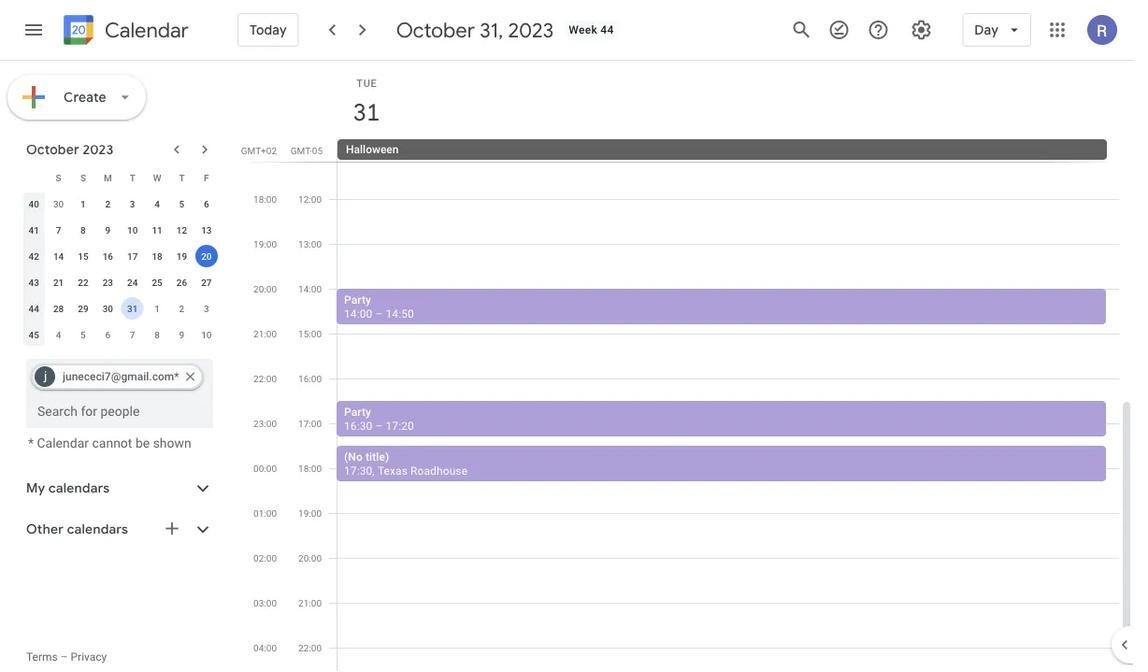 Task type: describe. For each thing, give the bounding box(es) containing it.
november 4 element
[[47, 324, 70, 346]]

row containing 40
[[22, 191, 219, 217]]

16:00
[[298, 373, 322, 384]]

november 5 element
[[72, 324, 94, 346]]

0 vertical spatial 5
[[179, 198, 185, 209]]

10 for 10 "element"
[[127, 224, 138, 236]]

* for * calendar cannot be shown
[[28, 436, 34, 451]]

0 vertical spatial 9
[[105, 224, 111, 236]]

other calendars
[[26, 521, 128, 538]]

14:50
[[386, 307, 414, 320]]

1 vertical spatial 2023
[[83, 141, 114, 158]]

1 vertical spatial 18:00
[[298, 463, 322, 474]]

13:00
[[298, 238, 322, 250]]

20 cell
[[194, 243, 219, 269]]

0 vertical spatial calendar
[[105, 17, 189, 43]]

40
[[29, 198, 39, 209]]

1 horizontal spatial 22:00
[[298, 643, 322, 654]]

privacy
[[71, 651, 107, 664]]

week
[[569, 23, 598, 36]]

12 element
[[171, 219, 193, 241]]

selected people list box
[[26, 359, 213, 395]]

9 inside november 9 element
[[179, 329, 185, 340]]

31 cell
[[120, 296, 145, 322]]

party 14:00 – 14:50
[[344, 293, 414, 320]]

2 t from the left
[[179, 172, 185, 183]]

row containing 43
[[22, 269, 219, 296]]

row containing 45
[[22, 322, 219, 348]]

privacy link
[[71, 651, 107, 664]]

12:00
[[298, 194, 322, 205]]

0 vertical spatial 2
[[105, 198, 111, 209]]

26 element
[[171, 271, 193, 294]]

17:30
[[344, 464, 373, 477]]

1 vertical spatial 6
[[105, 329, 111, 340]]

04:00
[[254, 643, 277, 654]]

terms – privacy
[[26, 651, 107, 664]]

calendars for other calendars
[[67, 521, 128, 538]]

28
[[53, 303, 64, 314]]

30 element
[[97, 297, 119, 320]]

19
[[177, 251, 187, 262]]

roadhouse
[[411, 464, 468, 477]]

gmt-
[[291, 145, 312, 156]]

today
[[250, 22, 287, 38]]

29 element
[[72, 297, 94, 320]]

30 for 30 element
[[103, 303, 113, 314]]

12
[[177, 224, 187, 236]]

24
[[127, 277, 138, 288]]

14 element
[[47, 245, 70, 267]]

3 inside november 3 element
[[204, 303, 209, 314]]

my calendars button
[[4, 474, 232, 504]]

45
[[29, 329, 39, 340]]

title)
[[366, 450, 389, 463]]

row containing 42
[[22, 243, 219, 269]]

be
[[136, 436, 150, 451]]

terms
[[26, 651, 58, 664]]

(no title) 17:30 , texas roadhouse
[[344, 450, 468, 477]]

main drawer image
[[22, 19, 45, 41]]

cannot
[[92, 436, 132, 451]]

1 horizontal spatial 4
[[155, 198, 160, 209]]

my
[[26, 480, 45, 497]]

f
[[204, 172, 209, 183]]

– for 14:50
[[375, 307, 383, 320]]

week 44
[[569, 23, 614, 36]]

calendar heading
[[101, 17, 189, 43]]

row containing 44
[[22, 296, 219, 322]]

october 2023
[[26, 141, 114, 158]]

27
[[201, 277, 212, 288]]

september 30 element
[[47, 193, 70, 215]]

calendars for my calendars
[[49, 480, 110, 497]]

create
[[64, 89, 106, 106]]

20, today element
[[195, 245, 218, 267]]

0 vertical spatial 20:00
[[254, 283, 277, 295]]

01:00
[[254, 508, 277, 519]]

13
[[201, 224, 212, 236]]

17:20
[[386, 419, 414, 433]]

0 horizontal spatial 22:00
[[254, 373, 277, 384]]

1 vertical spatial 8
[[155, 329, 160, 340]]

0 vertical spatial 6
[[204, 198, 209, 209]]

day
[[975, 22, 999, 38]]

03:00
[[254, 598, 277, 609]]

row group inside october 2023 grid
[[22, 191, 219, 348]]

31,
[[480, 17, 503, 43]]

0 vertical spatial 3
[[130, 198, 135, 209]]

16
[[103, 251, 113, 262]]

0 vertical spatial 21:00
[[254, 328, 277, 339]]

day button
[[963, 7, 1032, 52]]

25 element
[[146, 271, 168, 294]]

row containing 41
[[22, 217, 219, 243]]

add other calendars image
[[163, 520, 181, 538]]

41
[[29, 224, 39, 236]]

1 horizontal spatial 2
[[179, 303, 185, 314]]

22 element
[[72, 271, 94, 294]]

shown
[[153, 436, 192, 451]]

15 element
[[72, 245, 94, 267]]

19 element
[[171, 245, 193, 267]]

31 inside grid
[[352, 97, 379, 128]]

november 6 element
[[97, 324, 119, 346]]

party 16:30 – 17:20
[[344, 405, 414, 433]]

0 horizontal spatial 7
[[56, 224, 61, 236]]

0 vertical spatial 14:00
[[298, 283, 322, 295]]

1 vertical spatial 1
[[155, 303, 160, 314]]

22
[[78, 277, 88, 288]]

18 element
[[146, 245, 168, 267]]

31 inside cell
[[127, 303, 138, 314]]

2 vertical spatial –
[[60, 651, 68, 664]]

1 vertical spatial 21:00
[[298, 598, 322, 609]]

1 horizontal spatial 7
[[130, 329, 135, 340]]

17:00
[[298, 418, 322, 429]]

today button
[[238, 7, 299, 52]]

october 2023 grid
[[18, 165, 219, 348]]

13 element
[[195, 219, 218, 241]]

05
[[312, 145, 323, 156]]



Task type: vqa. For each thing, say whether or not it's contained in the screenshot.
"information"
no



Task type: locate. For each thing, give the bounding box(es) containing it.
19:00 right 01:00
[[298, 508, 322, 519]]

s
[[56, 172, 61, 183], [80, 172, 86, 183]]

43
[[29, 277, 39, 288]]

21:00
[[254, 328, 277, 339], [298, 598, 322, 609]]

31
[[352, 97, 379, 128], [127, 303, 138, 314]]

terms link
[[26, 651, 58, 664]]

1 vertical spatial 19:00
[[298, 508, 322, 519]]

1 vertical spatial party
[[344, 405, 371, 419]]

0 vertical spatial 1
[[81, 198, 86, 209]]

1 horizontal spatial 6
[[204, 198, 209, 209]]

calendars down my calendars dropdown button
[[67, 521, 128, 538]]

– left 17:20
[[375, 419, 383, 433]]

14:00
[[298, 283, 322, 295], [344, 307, 373, 320]]

1 vertical spatial 9
[[179, 329, 185, 340]]

0 horizontal spatial 19:00
[[254, 238, 277, 250]]

26
[[177, 277, 187, 288]]

4 row from the top
[[22, 243, 219, 269]]

0 horizontal spatial 8
[[81, 224, 86, 236]]

0 horizontal spatial october
[[26, 141, 79, 158]]

m
[[104, 172, 112, 183]]

5 left november 6 element
[[81, 329, 86, 340]]

1 s from the left
[[56, 172, 61, 183]]

row group containing 40
[[22, 191, 219, 348]]

7 row from the top
[[22, 322, 219, 348]]

2023
[[508, 17, 554, 43], [83, 141, 114, 158]]

1 horizontal spatial 1
[[155, 303, 160, 314]]

0 vertical spatial 10
[[127, 224, 138, 236]]

1 horizontal spatial 14:00
[[344, 307, 373, 320]]

8
[[81, 224, 86, 236], [155, 329, 160, 340]]

s left m
[[80, 172, 86, 183]]

14
[[53, 251, 64, 262]]

1 vertical spatial 20:00
[[298, 553, 322, 564]]

14:00 up 15:00
[[298, 283, 322, 295]]

– inside party 14:00 – 14:50
[[375, 307, 383, 320]]

(no
[[344, 450, 363, 463]]

* calendar cannot be shown
[[28, 436, 192, 451]]

30 right 40
[[53, 198, 64, 209]]

row group
[[22, 191, 219, 348]]

0 vertical spatial 22:00
[[254, 373, 277, 384]]

junececi7@gmail.com, selected option
[[31, 362, 203, 392]]

21
[[53, 277, 64, 288]]

0 horizontal spatial 6
[[105, 329, 111, 340]]

november 1 element
[[146, 297, 168, 320]]

10 element
[[121, 219, 144, 241]]

22:00 up 23:00
[[254, 373, 277, 384]]

11
[[152, 224, 162, 236]]

31 down tue
[[352, 97, 379, 128]]

– inside party 16:30 – 17:20
[[375, 419, 383, 433]]

halloween
[[346, 143, 399, 156]]

6
[[204, 198, 209, 209], [105, 329, 111, 340]]

settings menu image
[[910, 19, 933, 41]]

1 vertical spatial october
[[26, 141, 79, 158]]

party for party 14:00 – 14:50
[[344, 293, 371, 306]]

october
[[396, 17, 475, 43], [26, 141, 79, 158]]

4 left november 5 "element"
[[56, 329, 61, 340]]

3
[[130, 198, 135, 209], [204, 303, 209, 314]]

calendar up my calendars
[[37, 436, 89, 451]]

2 row from the top
[[22, 191, 219, 217]]

gmt-05
[[291, 145, 323, 156]]

tuesday, october 31 element
[[345, 91, 388, 134]]

calendar element
[[60, 11, 189, 52]]

25
[[152, 277, 162, 288]]

tue
[[356, 77, 377, 89]]

s up september 30 element
[[56, 172, 61, 183]]

0 horizontal spatial 2023
[[83, 141, 114, 158]]

28 element
[[47, 297, 70, 320]]

20:00 right 02:00
[[298, 553, 322, 564]]

23
[[103, 277, 113, 288]]

1 horizontal spatial 31
[[352, 97, 379, 128]]

0 vertical spatial 30
[[53, 198, 64, 209]]

1 vertical spatial 3
[[204, 303, 209, 314]]

7
[[56, 224, 61, 236], [130, 329, 135, 340]]

texas
[[378, 464, 408, 477]]

t left w
[[130, 172, 135, 183]]

2 left november 3 element
[[179, 303, 185, 314]]

1 row from the top
[[22, 165, 219, 191]]

0 horizontal spatial 30
[[53, 198, 64, 209]]

10 left 11
[[127, 224, 138, 236]]

party for party 16:30 – 17:20
[[344, 405, 371, 419]]

1 horizontal spatial 30
[[103, 303, 113, 314]]

1 horizontal spatial 5
[[179, 198, 185, 209]]

22:00
[[254, 373, 277, 384], [298, 643, 322, 654]]

0 horizontal spatial 31
[[127, 303, 138, 314]]

november 7 element
[[121, 324, 144, 346]]

october 31, 2023
[[396, 17, 554, 43]]

calendar
[[105, 17, 189, 43], [37, 436, 89, 451]]

0 horizontal spatial 20:00
[[254, 283, 277, 295]]

3 up 10 "element"
[[130, 198, 135, 209]]

27 element
[[195, 271, 218, 294]]

02:00
[[254, 553, 277, 564]]

1 vertical spatial –
[[375, 419, 383, 433]]

create button
[[7, 75, 146, 120]]

* inside junececi7@gmail.com, selected option
[[174, 370, 179, 383]]

31 grid
[[239, 61, 1134, 672]]

8 left november 9 element
[[155, 329, 160, 340]]

0 vertical spatial party
[[344, 293, 371, 306]]

1 vertical spatial 44
[[29, 303, 39, 314]]

30
[[53, 198, 64, 209], [103, 303, 113, 314]]

5 up 12 element
[[179, 198, 185, 209]]

2
[[105, 198, 111, 209], [179, 303, 185, 314]]

20:00
[[254, 283, 277, 295], [298, 553, 322, 564]]

1 horizontal spatial 8
[[155, 329, 160, 340]]

october for october 31, 2023
[[396, 17, 475, 43]]

1 horizontal spatial 20:00
[[298, 553, 322, 564]]

0 vertical spatial 19:00
[[254, 238, 277, 250]]

1 vertical spatial 30
[[103, 303, 113, 314]]

0 horizontal spatial 4
[[56, 329, 61, 340]]

22:00 right 04:00
[[298, 643, 322, 654]]

0 horizontal spatial 18:00
[[254, 194, 277, 205]]

1 horizontal spatial 9
[[179, 329, 185, 340]]

2 s from the left
[[80, 172, 86, 183]]

1 horizontal spatial 10
[[201, 329, 212, 340]]

6 row from the top
[[22, 296, 219, 322]]

17 element
[[121, 245, 144, 267]]

5
[[179, 198, 185, 209], [81, 329, 86, 340]]

21:00 left 15:00
[[254, 328, 277, 339]]

2 party from the top
[[344, 405, 371, 419]]

1 vertical spatial 14:00
[[344, 307, 373, 320]]

0 vertical spatial *
[[174, 370, 179, 383]]

gmt+02
[[241, 145, 277, 156]]

1 horizontal spatial 2023
[[508, 17, 554, 43]]

2023 up m
[[83, 141, 114, 158]]

7 left november 8 element
[[130, 329, 135, 340]]

* for *
[[174, 370, 179, 383]]

1 horizontal spatial 18:00
[[298, 463, 322, 474]]

1 vertical spatial 31
[[127, 303, 138, 314]]

other
[[26, 521, 64, 538]]

20
[[201, 251, 212, 262]]

1 horizontal spatial october
[[396, 17, 475, 43]]

19:00 left the "13:00"
[[254, 238, 277, 250]]

14:00 left 14:50
[[344, 307, 373, 320]]

october for october 2023
[[26, 141, 79, 158]]

42
[[29, 251, 39, 262]]

0 vertical spatial 7
[[56, 224, 61, 236]]

t right w
[[179, 172, 185, 183]]

1 horizontal spatial 21:00
[[298, 598, 322, 609]]

w
[[153, 172, 161, 183]]

8 up 15 element
[[81, 224, 86, 236]]

7 right 41 at top
[[56, 224, 61, 236]]

1 vertical spatial 22:00
[[298, 643, 322, 654]]

18:00 left '12:00'
[[254, 194, 277, 205]]

0 vertical spatial 2023
[[508, 17, 554, 43]]

21 element
[[47, 271, 70, 294]]

16:30
[[344, 419, 373, 433]]

november 3 element
[[195, 297, 218, 320]]

0 horizontal spatial 5
[[81, 329, 86, 340]]

0 horizontal spatial t
[[130, 172, 135, 183]]

0 horizontal spatial 14:00
[[298, 283, 322, 295]]

0 vertical spatial calendars
[[49, 480, 110, 497]]

1 vertical spatial *
[[28, 436, 34, 451]]

party inside party 16:30 – 17:20
[[344, 405, 371, 419]]

00:00
[[254, 463, 277, 474]]

4 up 11 "element" at the left
[[155, 198, 160, 209]]

1 vertical spatial calendar
[[37, 436, 89, 451]]

october up september 30 element
[[26, 141, 79, 158]]

calendar up create on the left top of page
[[105, 17, 189, 43]]

0 horizontal spatial 3
[[130, 198, 135, 209]]

1 horizontal spatial 19:00
[[298, 508, 322, 519]]

row containing s
[[22, 165, 219, 191]]

1
[[81, 198, 86, 209], [155, 303, 160, 314]]

Search for people text field
[[37, 395, 202, 428]]

0 horizontal spatial *
[[28, 436, 34, 451]]

* up my
[[28, 436, 34, 451]]

23 element
[[97, 271, 119, 294]]

0 horizontal spatial 1
[[81, 198, 86, 209]]

calendars up other calendars at the left bottom
[[49, 480, 110, 497]]

14:00 inside party 14:00 – 14:50
[[344, 307, 373, 320]]

20:00 right 27 'element' at the left top
[[254, 283, 277, 295]]

31 right 30 element
[[127, 303, 138, 314]]

october left 31,
[[396, 17, 475, 43]]

3 right november 2 element
[[204, 303, 209, 314]]

my calendars
[[26, 480, 110, 497]]

6 down f
[[204, 198, 209, 209]]

0 horizontal spatial s
[[56, 172, 61, 183]]

0 vertical spatial 8
[[81, 224, 86, 236]]

18
[[152, 251, 162, 262]]

16 element
[[97, 245, 119, 267]]

15
[[78, 251, 88, 262]]

november 9 element
[[171, 324, 193, 346]]

0 horizontal spatial 2
[[105, 198, 111, 209]]

november 10 element
[[195, 324, 218, 346]]

1 horizontal spatial calendar
[[105, 17, 189, 43]]

0 horizontal spatial 9
[[105, 224, 111, 236]]

10 for november 10 "element"
[[201, 329, 212, 340]]

1 t from the left
[[130, 172, 135, 183]]

17
[[127, 251, 138, 262]]

party inside party 14:00 – 14:50
[[344, 293, 371, 306]]

11 element
[[146, 219, 168, 241]]

1 party from the top
[[344, 293, 371, 306]]

6 left november 7 element
[[105, 329, 111, 340]]

1 vertical spatial 7
[[130, 329, 135, 340]]

1 right 31 element
[[155, 303, 160, 314]]

t
[[130, 172, 135, 183], [179, 172, 185, 183]]

party
[[344, 293, 371, 306], [344, 405, 371, 419]]

30 for september 30 element
[[53, 198, 64, 209]]

18:00
[[254, 194, 277, 205], [298, 463, 322, 474]]

halloween row
[[329, 139, 1134, 162]]

21:00 right "03:00"
[[298, 598, 322, 609]]

1 horizontal spatial *
[[174, 370, 179, 383]]

1 horizontal spatial 44
[[601, 23, 614, 36]]

1 horizontal spatial t
[[179, 172, 185, 183]]

9 left 10 "element"
[[105, 224, 111, 236]]

10
[[127, 224, 138, 236], [201, 329, 212, 340]]

30 right 29 element
[[103, 303, 113, 314]]

9
[[105, 224, 111, 236], [179, 329, 185, 340]]

2023 right 31,
[[508, 17, 554, 43]]

1 vertical spatial 2
[[179, 303, 185, 314]]

,
[[373, 464, 375, 477]]

– right terms link
[[60, 651, 68, 664]]

0 horizontal spatial calendar
[[37, 436, 89, 451]]

0 vertical spatial 4
[[155, 198, 160, 209]]

1 vertical spatial 4
[[56, 329, 61, 340]]

row
[[22, 165, 219, 191], [22, 191, 219, 217], [22, 217, 219, 243], [22, 243, 219, 269], [22, 269, 219, 296], [22, 296, 219, 322], [22, 322, 219, 348]]

0 horizontal spatial 44
[[29, 303, 39, 314]]

23:00
[[254, 418, 277, 429]]

– for 17:20
[[375, 419, 383, 433]]

31 element
[[121, 297, 144, 320]]

None search field
[[0, 352, 232, 451]]

tue 31
[[352, 77, 379, 128]]

5 inside november 5 "element"
[[81, 329, 86, 340]]

1 right september 30 element
[[81, 198, 86, 209]]

– left 14:50
[[375, 307, 383, 320]]

november 2 element
[[171, 297, 193, 320]]

halloween button
[[338, 139, 1107, 160]]

1 vertical spatial 10
[[201, 329, 212, 340]]

9 left november 10 "element"
[[179, 329, 185, 340]]

29
[[78, 303, 88, 314]]

calendars inside dropdown button
[[49, 480, 110, 497]]

5 row from the top
[[22, 269, 219, 296]]

–
[[375, 307, 383, 320], [375, 419, 383, 433], [60, 651, 68, 664]]

1 vertical spatial calendars
[[67, 521, 128, 538]]

1 vertical spatial 5
[[81, 329, 86, 340]]

0 vertical spatial 31
[[352, 97, 379, 128]]

0 vertical spatial –
[[375, 307, 383, 320]]

2 down m
[[105, 198, 111, 209]]

18:00 right 00:00 at the bottom of page
[[298, 463, 322, 474]]

10 right november 9 element
[[201, 329, 212, 340]]

1 horizontal spatial 3
[[204, 303, 209, 314]]

4 inside november 4 element
[[56, 329, 61, 340]]

other calendars button
[[4, 515, 232, 545]]

44 right week
[[601, 23, 614, 36]]

0 horizontal spatial 21:00
[[254, 328, 277, 339]]

* down november 9 element
[[174, 370, 179, 383]]

0 vertical spatial october
[[396, 17, 475, 43]]

44 inside row group
[[29, 303, 39, 314]]

15:00
[[298, 328, 322, 339]]

3 row from the top
[[22, 217, 219, 243]]

0 horizontal spatial 10
[[127, 224, 138, 236]]

44 left 28
[[29, 303, 39, 314]]

november 8 element
[[146, 324, 168, 346]]

none search field containing * calendar cannot be shown
[[0, 352, 232, 451]]

calendars inside dropdown button
[[67, 521, 128, 538]]

24 element
[[121, 271, 144, 294]]

0 vertical spatial 18:00
[[254, 194, 277, 205]]

1 horizontal spatial s
[[80, 172, 86, 183]]



